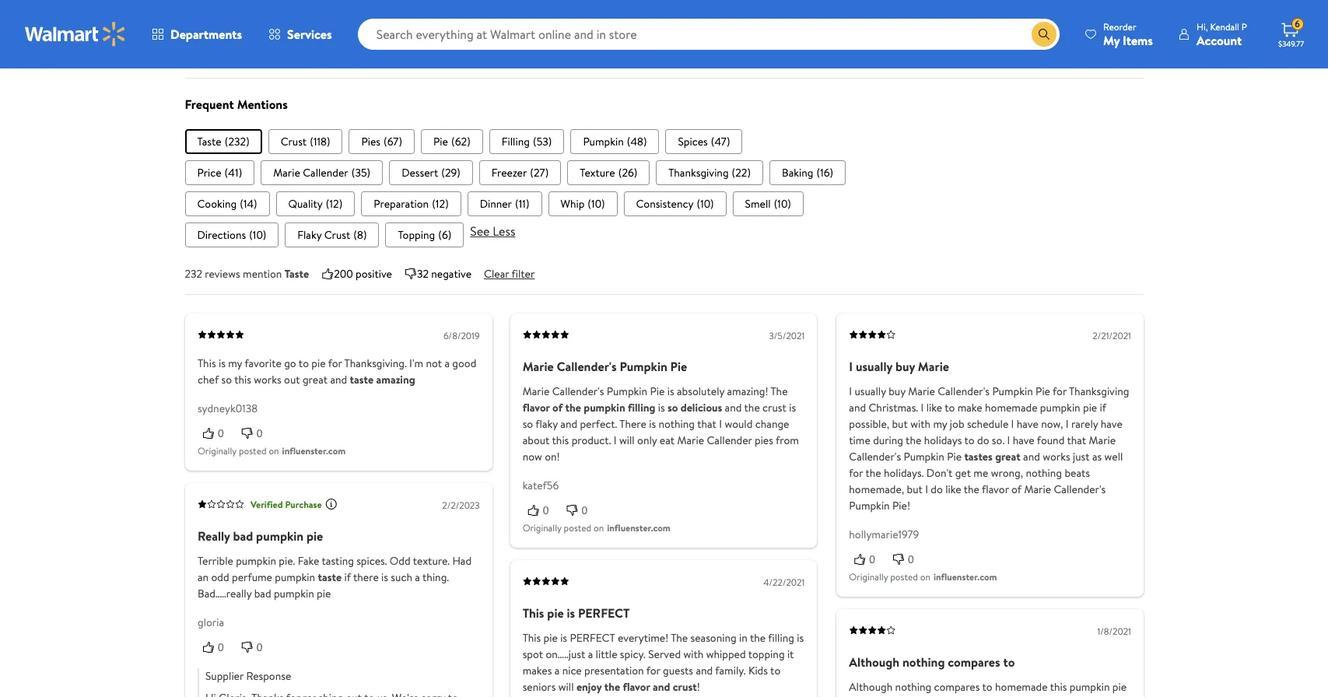 Task type: locate. For each thing, give the bounding box(es) containing it.
0 vertical spatial on
[[268, 445, 279, 458]]

thing.
[[422, 570, 449, 585]]

1 (12) from the left
[[326, 196, 343, 212]]

0 vertical spatial there
[[353, 570, 378, 585]]

0 vertical spatial the
[[771, 384, 788, 399]]

this down favorite
[[234, 372, 251, 387]]

1 vertical spatial that
[[1067, 433, 1086, 448]]

time right no
[[1026, 696, 1048, 697]]

if
[[1100, 400, 1106, 415], [344, 570, 351, 585]]

1 vertical spatial so
[[668, 400, 679, 415]]

this inside although nothing compares to homemade this pumpkin pie is a great alternative when there is no time to bake. this pi
[[1050, 680, 1067, 695]]

(10) right whip at the left of page
[[588, 196, 605, 212]]

cooking
[[197, 196, 237, 212]]

out
[[284, 372, 300, 387]]

works inside 'this is my favorite go to pie for thanksgiving. i'm not a good chef so this works out great and'
[[254, 372, 281, 387]]

1 horizontal spatial flavor
[[623, 680, 651, 695]]

originally posted on influenster.com down katef56
[[523, 522, 671, 535]]

with up holidays
[[910, 416, 930, 432]]

0 vertical spatial with
[[910, 416, 930, 432]]

1 vertical spatial perfect
[[570, 631, 616, 646]]

1 vertical spatial there
[[974, 696, 1000, 697]]

callender's
[[557, 358, 617, 375], [553, 384, 605, 399], [938, 384, 990, 399], [849, 449, 901, 464], [1054, 482, 1106, 497]]

0 vertical spatial list
[[185, 129, 1144, 154]]

1 vertical spatial buy
[[889, 384, 905, 399]]

makes
[[523, 663, 552, 679]]

change
[[756, 416, 790, 432]]

the up homemade,
[[865, 465, 881, 481]]

callender's down marie callender's pumpkin pie
[[553, 384, 605, 399]]

2 vertical spatial originally posted on influenster.com
[[849, 571, 997, 584]]

homemade up schedule
[[985, 400, 1037, 415]]

usually inside i usually buy marie callender's pumpkin pie for thanksgiving and christmas.  i like to make homemade pumpkin pie if possible, but with my job schedule i have now, i rarely have time during the holidays to do so.  i have  found that marie callender's pumpkin pie
[[855, 384, 886, 399]]

bad down perfume
[[254, 586, 271, 602]]

pumpkin up there
[[607, 384, 648, 399]]

will down there
[[620, 433, 635, 448]]

do inside i usually buy marie callender's pumpkin pie for thanksgiving and christmas.  i like to make homemade pumpkin pie if possible, but with my job schedule i have now, i rarely have time during the holidays to do so.  i have  found that marie callender's pumpkin pie
[[977, 433, 989, 448]]

list item up marie callender (35)
[[268, 129, 343, 154]]

list up consistency
[[185, 160, 1144, 185]]

the right the during
[[906, 433, 921, 448]]

4/22/2021
[[764, 576, 805, 589]]

on!
[[545, 449, 560, 464]]

the right 'in'
[[751, 631, 766, 646]]

0 vertical spatial posted
[[239, 445, 266, 458]]

nice
[[563, 663, 582, 679]]

(10) down 'thanksgiving (22)'
[[697, 196, 714, 212]]

the inside marie callender's pumpkin pie is absolutely amazing! the flavor of the pumpkin filling is so delicious
[[566, 400, 582, 415]]

compares up when
[[934, 680, 980, 695]]

1 list from the top
[[185, 129, 1144, 154]]

1 horizontal spatial my
[[933, 416, 947, 432]]

with up guests
[[684, 647, 704, 662]]

(10) down (14)
[[249, 227, 266, 243]]

pumpkin inside although nothing compares to homemade this pumpkin pie is a great alternative when there is no time to bake. this pi
[[1070, 680, 1110, 695]]

(10) right 'smell' at the top right of page
[[774, 196, 791, 212]]

walmart image
[[25, 22, 126, 47]]

list item up (11)
[[479, 160, 561, 185]]

0 horizontal spatial there
[[353, 570, 378, 585]]

(10) for consistency (10)
[[697, 196, 714, 212]]

list item up texture (26)
[[571, 129, 660, 154]]

dinner
[[480, 196, 512, 212]]

time down "possible,"
[[849, 433, 870, 448]]

0 vertical spatial thanksgiving
[[669, 165, 729, 180]]

0 vertical spatial bad
[[233, 528, 253, 545]]

it
[[788, 647, 795, 662]]

the inside this pie is perfect everytime! the seasoning in the filling is spot on.....just a little spicy. served with whipped topping it makes a nice presentation for guests and family. kids to seniors will
[[671, 631, 689, 646]]

to up tastes
[[964, 433, 975, 448]]

there
[[353, 570, 378, 585], [974, 696, 1000, 697]]

2 horizontal spatial originally posted on influenster.com
[[849, 571, 997, 584]]

so for this
[[221, 372, 232, 387]]

this inside and the crust is so flaky and perfect. there is nothing that i would change about this product. i will only eat marie callender pies from now on!
[[553, 433, 570, 448]]

list item containing filling
[[489, 129, 565, 154]]

flavor
[[523, 400, 550, 415], [982, 482, 1009, 497], [623, 680, 651, 695]]

0 horizontal spatial do
[[931, 482, 943, 497]]

do down don't
[[931, 482, 943, 497]]

1 vertical spatial homemade
[[995, 680, 1048, 695]]

crust left (118) at top left
[[281, 134, 307, 149]]

pie inside the if there is such a thing. bad.....really bad pumpkin pie
[[316, 586, 331, 602]]

this up bake.
[[1050, 680, 1067, 695]]

compares for although nothing compares to
[[948, 654, 1000, 671]]

the up perfect.
[[566, 400, 582, 415]]

this inside 'this is my favorite go to pie for thanksgiving. i'm not a good chef so this works out great and'
[[234, 372, 251, 387]]

the
[[771, 384, 788, 399], [671, 631, 689, 646]]

holidays.
[[884, 465, 924, 481]]

this is my favorite go to pie for thanksgiving. i'm not a good chef so this works out great and
[[197, 356, 476, 387]]

6
[[1295, 17, 1300, 31]]

freezer (27)
[[492, 165, 549, 180]]

list item containing whip
[[548, 191, 618, 216]]

homemade,
[[849, 482, 904, 497]]

pumpkin inside i usually buy marie callender's pumpkin pie for thanksgiving and christmas.  i like to make homemade pumpkin pie if possible, but with my job schedule i have now, i rarely have time during the holidays to do so.  i have  found that marie callender's pumpkin pie
[[1040, 400, 1080, 415]]

christmas.
[[869, 400, 918, 415]]

a inside the if there is such a thing. bad.....really bad pumpkin pie
[[415, 570, 420, 585]]

callender's down the during
[[849, 449, 901, 464]]

2 list from the top
[[185, 160, 1144, 185]]

flaky
[[298, 227, 322, 243]]

0 horizontal spatial that
[[698, 416, 717, 432]]

is inside 'this is my favorite go to pie for thanksgiving. i'm not a good chef so this works out great and'
[[218, 356, 225, 371]]

there down spices.
[[353, 570, 378, 585]]

services button
[[255, 16, 345, 53]]

influenster.com for marie callender's pumpkin pie
[[608, 522, 671, 535]]

pumpkin (48)
[[583, 134, 647, 149]]

list item up see less list
[[624, 191, 727, 216]]

nothing inside although nothing compares to homemade this pumpkin pie is a great alternative when there is no time to bake. this pi
[[895, 680, 931, 695]]

to down although nothing compares to
[[982, 680, 992, 695]]

taste inside list item
[[197, 134, 222, 149]]

1 horizontal spatial great
[[866, 696, 891, 697]]

reorder
[[1104, 20, 1137, 33]]

1 horizontal spatial that
[[1067, 433, 1086, 448]]

and inside this pie is perfect everytime! the seasoning in the filling is spot on.....just a little spicy. served with whipped topping it makes a nice presentation for guests and family. kids to seniors will
[[696, 663, 713, 679]]

and down found
[[1023, 449, 1040, 464]]

originally for i usually buy marie
[[849, 571, 888, 584]]

like down get at right bottom
[[945, 482, 961, 497]]

list item up (29)
[[421, 129, 483, 154]]

buy
[[895, 358, 915, 375], [889, 384, 905, 399]]

0 horizontal spatial originally posted on influenster.com
[[197, 445, 345, 458]]

2 horizontal spatial this
[[1050, 680, 1067, 695]]

the right the amazing!
[[771, 384, 788, 399]]

flavor up flaky
[[523, 400, 550, 415]]

when
[[947, 696, 972, 697]]

list up (26)
[[185, 129, 1144, 154]]

clear
[[484, 266, 509, 282]]

for left thanksgiving. at the bottom left of the page
[[328, 356, 342, 371]]

buy inside i usually buy marie callender's pumpkin pie for thanksgiving and christmas.  i like to make homemade pumpkin pie if possible, but with my job schedule i have now, i rarely have time during the holidays to do so.  i have  found that marie callender's pumpkin pie
[[889, 384, 905, 399]]

frequent
[[185, 95, 234, 112]]

homemade up no
[[995, 680, 1048, 695]]

callender's inside and works just as well for the holidays.  don't get me wrong, nothing beats homemade, but i do like the flavor of marie callender's pumpkin pie!
[[1054, 482, 1106, 497]]

0 horizontal spatial works
[[254, 372, 281, 387]]

0 button
[[197, 426, 236, 441], [236, 426, 275, 441], [523, 503, 562, 518], [562, 503, 601, 518], [849, 552, 888, 568], [888, 552, 926, 568], [197, 640, 236, 656], [236, 640, 275, 656]]

1 horizontal spatial on
[[594, 522, 605, 535]]

of inside and works just as well for the holidays.  don't get me wrong, nothing beats homemade, but i do like the flavor of marie callender's pumpkin pie!
[[1011, 482, 1022, 497]]

originally posted on influenster.com for i usually buy marie
[[849, 571, 997, 584]]

(6)
[[438, 227, 452, 243]]

1 horizontal spatial there
[[974, 696, 1000, 697]]

1 vertical spatial filling
[[769, 631, 795, 646]]

list
[[185, 129, 1144, 154], [185, 160, 1144, 185], [185, 191, 1144, 216]]

there inside although nothing compares to homemade this pumpkin pie is a great alternative when there is no time to bake. this pi
[[974, 696, 1000, 697]]

absolutely
[[677, 384, 725, 399]]

2 vertical spatial flavor
[[623, 680, 651, 695]]

my inside 'this is my favorite go to pie for thanksgiving. i'm not a good chef so this works out great and'
[[228, 356, 242, 371]]

0 vertical spatial do
[[977, 433, 989, 448]]

crust inside and the crust is so flaky and perfect. there is nothing that i would change about this product. i will only eat marie callender pies from now on!
[[763, 400, 787, 415]]

1 horizontal spatial do
[[977, 433, 989, 448]]

filling
[[628, 400, 656, 415], [769, 631, 795, 646]]

like up holidays
[[926, 400, 942, 415]]

2/2/2023
[[442, 499, 480, 512]]

1 horizontal spatial taste
[[350, 372, 373, 387]]

there right when
[[974, 696, 1000, 697]]

positive
[[356, 266, 392, 282]]

a left nice
[[555, 663, 560, 679]]

1 vertical spatial works
[[1043, 449, 1070, 464]]

and up !
[[696, 663, 713, 679]]

1 although from the top
[[849, 654, 899, 671]]

(27)
[[530, 165, 549, 180]]

(35)
[[352, 165, 371, 180]]

0 vertical spatial crust
[[281, 134, 307, 149]]

the inside marie callender's pumpkin pie is absolutely amazing! the flavor of the pumpkin filling is so delicious
[[771, 384, 788, 399]]

list item
[[185, 129, 262, 154], [268, 129, 343, 154], [349, 129, 415, 154], [421, 129, 483, 154], [489, 129, 565, 154], [571, 129, 660, 154], [666, 129, 743, 154], [185, 160, 255, 185], [261, 160, 383, 185], [389, 160, 473, 185], [479, 160, 561, 185], [568, 160, 650, 185], [656, 160, 764, 185], [770, 160, 846, 185], [185, 191, 270, 216], [276, 191, 355, 216], [361, 191, 461, 216], [467, 191, 542, 216], [548, 191, 618, 216], [624, 191, 727, 216], [733, 191, 804, 216], [185, 222, 279, 247], [285, 222, 379, 247], [386, 222, 464, 247]]

and
[[330, 372, 347, 387], [725, 400, 742, 415], [849, 400, 866, 415], [561, 416, 578, 432], [1023, 449, 1040, 464], [696, 663, 713, 679], [653, 680, 671, 695]]

a left the 'alternative'
[[859, 696, 864, 697]]

0 vertical spatial works
[[254, 372, 281, 387]]

0 vertical spatial usually
[[856, 358, 892, 375]]

!
[[697, 680, 701, 695]]

this for this pie is perfect
[[523, 605, 545, 622]]

1 horizontal spatial influenster.com
[[608, 522, 671, 535]]

list item down 'cooking (14)'
[[185, 222, 279, 247]]

to left bake.
[[1050, 696, 1061, 697]]

and up "possible,"
[[849, 400, 866, 415]]

pumpkin up don't
[[904, 449, 944, 464]]

2 vertical spatial influenster.com
[[933, 571, 997, 584]]

that down delicious on the right bottom
[[698, 416, 717, 432]]

1 vertical spatial crust
[[324, 227, 350, 243]]

but down christmas.
[[892, 416, 908, 432]]

0 vertical spatial this
[[234, 372, 251, 387]]

2 horizontal spatial on
[[920, 571, 930, 584]]

pie inside 'this is my favorite go to pie for thanksgiving. i'm not a good chef so this works out great and'
[[311, 356, 325, 371]]

originally down hollymarie1979 on the bottom right of page
[[849, 571, 888, 584]]

there
[[620, 416, 647, 432]]

callender inside and the crust is so flaky and perfect. there is nothing that i would change about this product. i will only eat marie callender pies from now on!
[[707, 433, 753, 448]]

originally posted on influenster.com down hollymarie1979 on the bottom right of page
[[849, 571, 997, 584]]

1 vertical spatial although
[[849, 680, 893, 695]]

the inside i usually buy marie callender's pumpkin pie for thanksgiving and christmas.  i like to make homemade pumpkin pie if possible, but with my job schedule i have now, i rarely have time during the holidays to do so.  i have  found that marie callender's pumpkin pie
[[906, 433, 921, 448]]

and works just as well for the holidays.  don't get me wrong, nothing beats homemade, but i do like the flavor of marie callender's pumpkin pie!
[[849, 449, 1123, 514]]

1 horizontal spatial crust
[[324, 227, 350, 243]]

1 vertical spatial like
[[945, 482, 961, 497]]

2 vertical spatial on
[[920, 571, 930, 584]]

compares
[[948, 654, 1000, 671], [934, 680, 980, 695]]

list item containing quality
[[276, 191, 355, 216]]

see
[[470, 222, 490, 240]]

0 horizontal spatial will
[[559, 680, 574, 695]]

if up as
[[1100, 400, 1106, 415]]

although inside although nothing compares to homemade this pumpkin pie is a great alternative when there is no time to bake. this pi
[[849, 680, 893, 695]]

0 vertical spatial flavor
[[523, 400, 550, 415]]

pumpkin inside marie callender's pumpkin pie is absolutely amazing! the flavor of the pumpkin filling is so delicious
[[584, 400, 626, 415]]

list item down spices (47)
[[656, 160, 764, 185]]

perfect for this pie is perfect
[[579, 605, 630, 622]]

0 vertical spatial influenster.com
[[282, 445, 345, 458]]

0 vertical spatial time
[[849, 433, 870, 448]]

(10) inside see less list
[[249, 227, 266, 243]]

nothing inside and the crust is so flaky and perfect. there is nothing that i would change about this product. i will only eat marie callender pies from now on!
[[659, 416, 695, 432]]

a
[[444, 356, 449, 371], [415, 570, 420, 585], [588, 647, 594, 662], [555, 663, 560, 679], [859, 696, 864, 697]]

originally posted on influenster.com for marie callender's pumpkin pie
[[523, 522, 671, 535]]

perfect.
[[581, 416, 618, 432]]

pumpkin up marie callender's pumpkin pie is absolutely amazing! the flavor of the pumpkin filling is so delicious
[[620, 358, 668, 375]]

flavor down the presentation
[[623, 680, 651, 695]]

pie
[[311, 356, 325, 371], [1083, 400, 1097, 415], [306, 528, 323, 545], [316, 586, 331, 602], [548, 605, 564, 622], [544, 631, 558, 646], [1112, 680, 1127, 695]]

pie inside although nothing compares to homemade this pumpkin pie is a great alternative when there is no time to bake. this pi
[[1112, 680, 1127, 695]]

1 vertical spatial influenster.com
[[608, 522, 671, 535]]

1 horizontal spatial time
[[1026, 696, 1048, 697]]

for down served
[[647, 663, 661, 679]]

homemade inside i usually buy marie callender's pumpkin pie for thanksgiving and christmas.  i like to make homemade pumpkin pie if possible, but with my job schedule i have now, i rarely have time during the holidays to do so.  i have  found that marie callender's pumpkin pie
[[985, 400, 1037, 415]]

although up the 'alternative'
[[849, 654, 899, 671]]

to inside 'this is my favorite go to pie for thanksgiving. i'm not a good chef so this works out great and'
[[298, 356, 309, 371]]

spices.
[[356, 554, 387, 569]]

perfect inside this pie is perfect everytime! the seasoning in the filling is spot on.....just a little spicy. served with whipped topping it makes a nice presentation for guests and family. kids to seniors will
[[570, 631, 616, 646]]

0 vertical spatial homemade
[[985, 400, 1037, 415]]

list item down texture
[[548, 191, 618, 216]]

this up on!
[[553, 433, 570, 448]]

thanksgiving inside i usually buy marie callender's pumpkin pie for thanksgiving and christmas.  i like to make homemade pumpkin pie if possible, but with my job schedule i have now, i rarely have time during the holidays to do so.  i have  found that marie callender's pumpkin pie
[[1069, 384, 1129, 399]]

list containing cooking
[[185, 191, 1144, 216]]

originally down katef56
[[523, 522, 562, 535]]

influenster.com
[[282, 445, 345, 458], [608, 522, 671, 535], [933, 571, 997, 584]]

a right the such
[[415, 570, 420, 585]]

1 vertical spatial of
[[1011, 482, 1022, 497]]

2 horizontal spatial so
[[668, 400, 679, 415]]

list item containing baking
[[770, 160, 846, 185]]

2 (12) from the left
[[432, 196, 449, 212]]

taste amazing
[[350, 372, 415, 387]]

a right not
[[444, 356, 449, 371]]

but down holidays.
[[907, 482, 923, 497]]

so left delicious on the right bottom
[[668, 400, 679, 415]]

a inside although nothing compares to homemade this pumpkin pie is a great alternative when there is no time to bake. this pi
[[859, 696, 864, 697]]

2 vertical spatial posted
[[890, 571, 918, 584]]

will inside this pie is perfect everytime! the seasoning in the filling is spot on.....just a little spicy. served with whipped topping it makes a nice presentation for guests and family. kids to seniors will
[[559, 680, 574, 695]]

spot
[[523, 647, 544, 662]]

for up now,
[[1053, 384, 1067, 399]]

items
[[1123, 32, 1153, 49]]

list item containing pumpkin
[[571, 129, 660, 154]]

but inside and works just as well for the holidays.  don't get me wrong, nothing beats homemade, but i do like the flavor of marie callender's pumpkin pie!
[[907, 482, 923, 497]]

so inside marie callender's pumpkin pie is absolutely amazing! the flavor of the pumpkin filling is so delicious
[[668, 400, 679, 415]]

so inside and the crust is so flaky and perfect. there is nothing that i would change about this product. i will only eat marie callender pies from now on!
[[523, 416, 534, 432]]

1 vertical spatial callender
[[707, 433, 753, 448]]

with
[[910, 416, 930, 432], [684, 647, 704, 662]]

1 horizontal spatial taste
[[285, 266, 309, 282]]

flavor inside and works just as well for the holidays.  don't get me wrong, nothing beats homemade, but i do like the flavor of marie callender's pumpkin pie!
[[982, 482, 1009, 497]]

seniors
[[523, 680, 556, 695]]

taste down tasting
[[317, 570, 341, 585]]

this inside 'this is my favorite go to pie for thanksgiving. i'm not a good chef so this works out great and'
[[197, 356, 216, 371]]

search icon image
[[1038, 28, 1051, 40]]

0 horizontal spatial with
[[684, 647, 704, 662]]

1 horizontal spatial like
[[945, 482, 961, 497]]

i
[[849, 358, 853, 375], [849, 384, 852, 399], [921, 400, 924, 415], [720, 416, 723, 432], [1011, 416, 1014, 432], [1066, 416, 1069, 432], [614, 433, 617, 448], [1007, 433, 1010, 448], [925, 482, 928, 497]]

flavor down wrong, on the right bottom of the page
[[982, 482, 1009, 497]]

and inside 'this is my favorite go to pie for thanksgiving. i'm not a good chef so this works out great and'
[[330, 372, 347, 387]]

list item containing cooking
[[185, 191, 270, 216]]

1 vertical spatial my
[[933, 416, 947, 432]]

if inside the if there is such a thing. bad.....really bad pumpkin pie
[[344, 570, 351, 585]]

0 horizontal spatial taste
[[197, 134, 222, 149]]

thanksgiving up rarely
[[1069, 384, 1129, 399]]

the inside this pie is perfect everytime! the seasoning in the filling is spot on.....just a little spicy. served with whipped topping it makes a nice presentation for guests and family. kids to seniors will
[[751, 631, 766, 646]]

1 vertical spatial do
[[931, 482, 943, 497]]

callender's up perfect.
[[557, 358, 617, 375]]

list item containing dessert
[[389, 160, 473, 185]]

list item up flaky
[[276, 191, 355, 216]]

is
[[218, 356, 225, 371], [668, 384, 675, 399], [659, 400, 666, 415], [790, 400, 797, 415], [650, 416, 657, 432], [381, 570, 388, 585], [567, 605, 576, 622], [561, 631, 568, 646], [798, 631, 804, 646], [849, 696, 856, 697], [1002, 696, 1009, 697]]

the down the presentation
[[605, 680, 621, 695]]

1 vertical spatial compares
[[934, 680, 980, 695]]

1 vertical spatial taste
[[285, 266, 309, 282]]

0 horizontal spatial my
[[228, 356, 242, 371]]

200 positive
[[334, 266, 392, 282]]

so inside 'this is my favorite go to pie for thanksgiving. i'm not a good chef so this works out great and'
[[221, 372, 232, 387]]

1 vertical spatial the
[[671, 631, 689, 646]]

list item containing pies
[[349, 129, 415, 154]]

influenster.com for i usually buy marie
[[933, 571, 997, 584]]

2 horizontal spatial flavor
[[982, 482, 1009, 497]]

although for although nothing compares to homemade this pumpkin pie is a great alternative when there is no time to bake. this pi
[[849, 680, 893, 695]]

list item containing directions
[[185, 222, 279, 247]]

marie callender (35)
[[273, 165, 371, 180]]

for up homemade,
[[849, 465, 863, 481]]

this inside this pie is perfect everytime! the seasoning in the filling is spot on.....just a little spicy. served with whipped topping it makes a nice presentation for guests and family. kids to seniors will
[[523, 631, 541, 646]]

(14)
[[240, 196, 257, 212]]

great left the 'alternative'
[[866, 696, 891, 697]]

1 horizontal spatial originally
[[523, 522, 562, 535]]

list item down quality (12) in the left top of the page
[[285, 222, 379, 247]]

0 vertical spatial taste
[[197, 134, 222, 149]]

0 vertical spatial perfect
[[579, 605, 630, 622]]

0 horizontal spatial of
[[553, 400, 563, 415]]

originally down sydneyk0138
[[197, 445, 236, 458]]

originally for marie callender's pumpkin pie
[[523, 522, 562, 535]]

perfect for this pie is perfect everytime! the seasoning in the filling is spot on.....just a little spicy. served with whipped topping it makes a nice presentation for guests and family. kids to seniors will
[[570, 631, 616, 646]]

taste left (232)
[[197, 134, 222, 149]]

have right rarely
[[1101, 416, 1123, 432]]

list item containing texture
[[568, 160, 650, 185]]

list item containing thanksgiving
[[656, 160, 764, 185]]

but inside i usually buy marie callender's pumpkin pie for thanksgiving and christmas.  i like to make homemade pumpkin pie if possible, but with my job schedule i have now, i rarely have time during the holidays to do so.  i have  found that marie callender's pumpkin pie
[[892, 416, 908, 432]]

list item down preparation (12)
[[386, 222, 464, 247]]

0 vertical spatial that
[[698, 416, 717, 432]]

0 vertical spatial if
[[1100, 400, 1106, 415]]

callender
[[303, 165, 348, 180], [707, 433, 753, 448]]

pies
[[755, 433, 774, 448]]

topping (6)
[[398, 227, 452, 243]]

1 horizontal spatial posted
[[564, 522, 592, 535]]

that up just
[[1067, 433, 1086, 448]]

0 horizontal spatial if
[[344, 570, 351, 585]]

0 horizontal spatial (12)
[[326, 196, 343, 212]]

1/8/2021
[[1097, 625, 1131, 638]]

do left so. on the right of the page
[[977, 433, 989, 448]]

0 vertical spatial filling
[[628, 400, 656, 415]]

0 vertical spatial originally posted on influenster.com
[[197, 445, 345, 458]]

3 list from the top
[[185, 191, 1144, 216]]

posted
[[239, 445, 266, 458], [564, 522, 592, 535], [890, 571, 918, 584]]

buy for i usually buy marie
[[895, 358, 915, 375]]

pie up and the crust is so flaky and perfect. there is nothing that i would change about this product. i will only eat marie callender pies from now on!
[[651, 384, 665, 399]]

0 horizontal spatial flavor
[[523, 400, 550, 415]]

for inside this pie is perfect everytime! the seasoning in the filling is spot on.....just a little spicy. served with whipped topping it makes a nice presentation for guests and family. kids to seniors will
[[647, 663, 661, 679]]

will down nice
[[559, 680, 574, 695]]

my left favorite
[[228, 356, 242, 371]]

to up "job"
[[945, 400, 955, 415]]

pumpkin inside and works just as well for the holidays.  don't get me wrong, nothing beats homemade, but i do like the flavor of marie callender's pumpkin pie!
[[849, 498, 890, 514]]

marie callender's pumpkin pie is absolutely amazing! the flavor of the pumpkin filling is so delicious
[[523, 384, 788, 415]]

0 horizontal spatial taste
[[317, 570, 341, 585]]

callender down would
[[707, 433, 753, 448]]

don't
[[926, 465, 952, 481]]

2 although from the top
[[849, 680, 893, 695]]

like inside and works just as well for the holidays.  don't get me wrong, nothing beats homemade, but i do like the flavor of marie callender's pumpkin pie!
[[945, 482, 961, 497]]

list item containing preparation
[[361, 191, 461, 216]]

texture.
[[413, 554, 450, 569]]

1 vertical spatial will
[[559, 680, 574, 695]]

great inside although nothing compares to homemade this pumpkin pie is a great alternative when there is no time to bake. this pi
[[866, 696, 891, 697]]

list item containing consistency
[[624, 191, 727, 216]]

compares inside although nothing compares to homemade this pumpkin pie is a great alternative when there is no time to bake. this pi
[[934, 680, 980, 695]]

0 horizontal spatial like
[[926, 400, 942, 415]]

homemade inside although nothing compares to homemade this pumpkin pie is a great alternative when there is no time to bake. this pi
[[995, 680, 1048, 695]]

so up about
[[523, 416, 534, 432]]

terrible pumpkin pie.  fake tasting spices.  odd texture.  had an odd perfume pumpkin
[[197, 554, 471, 585]]

the down the amazing!
[[745, 400, 761, 415]]

list item containing spices
[[666, 129, 743, 154]]

so right chef
[[221, 372, 232, 387]]

usually for i usually buy marie callender's pumpkin pie for thanksgiving and christmas.  i like to make homemade pumpkin pie if possible, but with my job schedule i have now, i rarely have time during the holidays to do so.  i have  found that marie callender's pumpkin pie
[[855, 384, 886, 399]]

i usually buy marie
[[849, 358, 949, 375]]

crust
[[763, 400, 787, 415], [673, 680, 697, 695]]

marie callender's pumpkin pie
[[523, 358, 688, 375]]

spicy.
[[621, 647, 646, 662]]

0 horizontal spatial posted
[[239, 445, 266, 458]]

odd
[[389, 554, 410, 569]]

0 horizontal spatial so
[[221, 372, 232, 387]]

time inside i usually buy marie callender's pumpkin pie for thanksgiving and christmas.  i like to make homemade pumpkin pie if possible, but with my job schedule i have now, i rarely have time during the holidays to do so.  i have  found that marie callender's pumpkin pie
[[849, 433, 870, 448]]

2 vertical spatial great
[[866, 696, 891, 697]]

0 vertical spatial taste
[[350, 372, 373, 387]]

clear filter button
[[484, 266, 535, 282]]

1 vertical spatial but
[[907, 482, 923, 497]]

1 vertical spatial bad
[[254, 586, 271, 602]]

list item containing freezer
[[479, 160, 561, 185]]

i inside and works just as well for the holidays.  don't get me wrong, nothing beats homemade, but i do like the flavor of marie callender's pumpkin pie!
[[925, 482, 928, 497]]

0 vertical spatial callender
[[303, 165, 348, 180]]

make
[[957, 400, 982, 415]]

list item down (118) at top left
[[261, 160, 383, 185]]

only
[[638, 433, 658, 448]]

1 vertical spatial originally
[[523, 522, 562, 535]]

get
[[955, 465, 971, 481]]

will
[[620, 433, 635, 448], [559, 680, 574, 695]]

great up wrong, on the right bottom of the page
[[995, 449, 1020, 464]]

is inside the if there is such a thing. bad.....really bad pumpkin pie
[[381, 570, 388, 585]]

1 horizontal spatial bad
[[254, 586, 271, 602]]

holidays
[[924, 433, 962, 448]]

will inside and the crust is so flaky and perfect. there is nothing that i would change about this product. i will only eat marie callender pies from now on!
[[620, 433, 635, 448]]

such
[[391, 570, 412, 585]]

works
[[254, 372, 281, 387], [1043, 449, 1070, 464]]

p
[[1242, 20, 1248, 33]]

if there is such a thing. bad.....really bad pumpkin pie
[[197, 570, 449, 602]]

1 vertical spatial list
[[185, 160, 1144, 185]]

200
[[334, 266, 353, 282]]

1 horizontal spatial of
[[1011, 482, 1022, 497]]

1 vertical spatial taste
[[317, 570, 341, 585]]

list item up (35)
[[349, 129, 415, 154]]

0 vertical spatial although
[[849, 654, 899, 671]]

0 horizontal spatial filling
[[628, 400, 656, 415]]



Task type: describe. For each thing, give the bounding box(es) containing it.
baking (16)
[[782, 165, 834, 180]]

list containing taste
[[185, 129, 1144, 154]]

(12) for preparation (12)
[[432, 196, 449, 212]]

this pie is perfect
[[523, 605, 630, 622]]

pie inside this pie is perfect everytime! the seasoning in the filling is spot on.....just a little spicy. served with whipped topping it makes a nice presentation for guests and family. kids to seniors will
[[544, 631, 558, 646]]

2/21/2021
[[1093, 329, 1131, 342]]

response
[[246, 668, 291, 684]]

great inside 'this is my favorite go to pie for thanksgiving. i'm not a good chef so this works out great and'
[[302, 372, 327, 387]]

whip
[[561, 196, 585, 212]]

terrible
[[197, 554, 233, 569]]

marie inside marie callender's pumpkin pie is absolutely amazing! the flavor of the pumpkin filling is so delicious
[[523, 384, 550, 399]]

gloria
[[197, 615, 224, 631]]

filling inside marie callender's pumpkin pie is absolutely amazing! the flavor of the pumpkin filling is so delicious
[[628, 400, 656, 415]]

pie inside marie callender's pumpkin pie is absolutely amazing! the flavor of the pumpkin filling is so delicious
[[651, 384, 665, 399]]

chef
[[197, 372, 218, 387]]

list item containing taste
[[185, 129, 262, 154]]

list item containing flaky crust
[[285, 222, 379, 247]]

seasoning
[[691, 631, 737, 646]]

6/8/2019
[[443, 329, 480, 342]]

so for delicious
[[668, 400, 679, 415]]

pie inside i usually buy marie callender's pumpkin pie for thanksgiving and christmas.  i like to make homemade pumpkin pie if possible, but with my job schedule i have now, i rarely have time during the holidays to do so.  i have  found that marie callender's pumpkin pie
[[1083, 400, 1097, 415]]

0 horizontal spatial crust
[[281, 134, 307, 149]]

freezer
[[492, 165, 527, 180]]

list item containing crust
[[268, 129, 343, 154]]

(22)
[[732, 165, 751, 180]]

bad inside the if there is such a thing. bad.....really bad pumpkin pie
[[254, 586, 271, 602]]

purchase
[[285, 498, 322, 511]]

whip (10)
[[561, 196, 605, 212]]

a left little
[[588, 647, 594, 662]]

reorder my items
[[1104, 20, 1153, 49]]

fake
[[297, 554, 319, 569]]

(232)
[[225, 134, 250, 149]]

list item containing pie
[[421, 129, 483, 154]]

supplier
[[205, 668, 243, 684]]

kids
[[749, 663, 769, 679]]

list containing price
[[185, 160, 1144, 185]]

1 vertical spatial crust
[[673, 680, 697, 695]]

do inside and works just as well for the holidays.  don't get me wrong, nothing beats homemade, but i do like the flavor of marie callender's pumpkin pie!
[[931, 482, 943, 497]]

topping
[[398, 227, 435, 243]]

spices (47)
[[678, 134, 730, 149]]

delicious
[[681, 400, 723, 415]]

crust inside see less list
[[324, 227, 350, 243]]

the down get at right bottom
[[964, 482, 979, 497]]

usually for i usually buy marie
[[856, 358, 892, 375]]

that inside and the crust is so flaky and perfect. there is nothing that i would change about this product. i will only eat marie callender pies from now on!
[[698, 416, 717, 432]]

hollymarie1979
[[849, 527, 919, 542]]

filling (53)
[[502, 134, 552, 149]]

well
[[1104, 449, 1123, 464]]

a inside 'this is my favorite go to pie for thanksgiving. i'm not a good chef so this works out great and'
[[444, 356, 449, 371]]

that inside i usually buy marie callender's pumpkin pie for thanksgiving and christmas.  i like to make homemade pumpkin pie if possible, but with my job schedule i have now, i rarely have time during the holidays to do so.  i have  found that marie callender's pumpkin pie
[[1067, 433, 1086, 448]]

0 horizontal spatial on
[[268, 445, 279, 458]]

(118)
[[310, 134, 330, 149]]

$349.77
[[1279, 38, 1305, 49]]

with inside i usually buy marie callender's pumpkin pie for thanksgiving and christmas.  i like to make homemade pumpkin pie if possible, but with my job schedule i have now, i rarely have time during the holidays to do so.  i have  found that marie callender's pumpkin pie
[[910, 416, 930, 432]]

of inside marie callender's pumpkin pie is absolutely amazing! the flavor of the pumpkin filling is so delicious
[[553, 400, 563, 415]]

and up would
[[725, 400, 742, 415]]

for inside 'this is my favorite go to pie for thanksgiving. i'm not a good chef so this works out great and'
[[328, 356, 342, 371]]

pie!
[[892, 498, 910, 514]]

list item containing marie callender
[[261, 160, 383, 185]]

about
[[523, 433, 550, 448]]

pies (67)
[[361, 134, 402, 149]]

0 horizontal spatial bad
[[233, 528, 253, 545]]

there inside the if there is such a thing. bad.....really bad pumpkin pie
[[353, 570, 378, 585]]

pumpkin up texture (26)
[[583, 134, 624, 149]]

this inside although nothing compares to homemade this pumpkin pie is a great alternative when there is no time to bake. this pi
[[1089, 696, 1108, 697]]

departments button
[[139, 16, 255, 53]]

6 $349.77
[[1279, 17, 1305, 49]]

cooking (14)
[[197, 196, 257, 212]]

to up although nothing compares to homemade this pumpkin pie is a great alternative when there is no time to bake. this pi at bottom
[[1003, 654, 1015, 671]]

verified purchase information image
[[325, 498, 337, 510]]

Walmart Site-Wide search field
[[358, 19, 1060, 50]]

pie up absolutely
[[671, 358, 688, 375]]

posted for marie
[[564, 522, 592, 535]]

pie.
[[278, 554, 295, 569]]

(10) for smell (10)
[[774, 196, 791, 212]]

marie inside and the crust is so flaky and perfect. there is nothing that i would change about this product. i will only eat marie callender pies from now on!
[[678, 433, 705, 448]]

0 horizontal spatial influenster.com
[[282, 445, 345, 458]]

list item containing topping
[[386, 222, 464, 247]]

directions
[[197, 227, 246, 243]]

my inside i usually buy marie callender's pumpkin pie for thanksgiving and christmas.  i like to make homemade pumpkin pie if possible, but with my job schedule i have now, i rarely have time during the holidays to do so.  i have  found that marie callender's pumpkin pie
[[933, 416, 947, 432]]

quality (12)
[[288, 196, 343, 212]]

really
[[197, 528, 230, 545]]

account
[[1197, 32, 1242, 49]]

filling inside this pie is perfect everytime! the seasoning in the filling is spot on.....just a little spicy. served with whipped topping it makes a nice presentation for guests and family. kids to seniors will
[[769, 631, 795, 646]]

like inside i usually buy marie callender's pumpkin pie for thanksgiving and christmas.  i like to make homemade pumpkin pie if possible, but with my job schedule i have now, i rarely have time during the holidays to do so.  i have  found that marie callender's pumpkin pie
[[926, 400, 942, 415]]

pie up get at right bottom
[[947, 449, 962, 464]]

232 reviews mention taste
[[185, 266, 309, 282]]

2 horizontal spatial great
[[995, 449, 1020, 464]]

time inside although nothing compares to homemade this pumpkin pie is a great alternative when there is no time to bake. this pi
[[1026, 696, 1048, 697]]

verified
[[250, 498, 283, 511]]

(10) for whip (10)
[[588, 196, 605, 212]]

flaky
[[536, 416, 558, 432]]

mention
[[243, 266, 282, 282]]

wrong,
[[991, 465, 1023, 481]]

pies
[[361, 134, 381, 149]]

for inside i usually buy marie callender's pumpkin pie for thanksgiving and christmas.  i like to make homemade pumpkin pie if possible, but with my job schedule i have now, i rarely have time during the holidays to do so.  i have  found that marie callender's pumpkin pie
[[1053, 384, 1067, 399]]

marie inside and works just as well for the holidays.  don't get me wrong, nothing beats homemade, but i do like the flavor of marie callender's pumpkin pie!
[[1024, 482, 1051, 497]]

would
[[725, 416, 753, 432]]

(12) for quality (12)
[[326, 196, 343, 212]]

and inside i usually buy marie callender's pumpkin pie for thanksgiving and christmas.  i like to make homemade pumpkin pie if possible, but with my job schedule i have now, i rarely have time during the holidays to do so.  i have  found that marie callender's pumpkin pie
[[849, 400, 866, 415]]

i usually buy marie callender's pumpkin pie for thanksgiving and christmas.  i like to make homemade pumpkin pie if possible, but with my job schedule i have now, i rarely have time during the holidays to do so.  i have  found that marie callender's pumpkin pie
[[849, 384, 1129, 464]]

compares for although nothing compares to homemade this pumpkin pie is a great alternative when there is no time to bake. this pi
[[934, 680, 980, 695]]

go
[[284, 356, 296, 371]]

taste for taste amazing
[[350, 372, 373, 387]]

and down guests
[[653, 680, 671, 695]]

to inside this pie is perfect everytime! the seasoning in the filling is spot on.....just a little spicy. served with whipped topping it makes a nice presentation for guests and family. kids to seniors will
[[771, 663, 781, 679]]

consistency
[[636, 196, 694, 212]]

taste for taste
[[317, 570, 341, 585]]

pumpkin inside marie callender's pumpkin pie is absolutely amazing! the flavor of the pumpkin filling is so delicious
[[607, 384, 648, 399]]

callender inside list item
[[303, 165, 348, 180]]

0 horizontal spatial thanksgiving
[[669, 165, 729, 180]]

clear filter
[[484, 266, 535, 282]]

pie (62)
[[434, 134, 471, 149]]

0 horizontal spatial originally
[[197, 445, 236, 458]]

if inside i usually buy marie callender's pumpkin pie for thanksgiving and christmas.  i like to make homemade pumpkin pie if possible, but with my job schedule i have now, i rarely have time during the holidays to do so.  i have  found that marie callender's pumpkin pie
[[1100, 400, 1106, 415]]

list item containing dinner
[[467, 191, 542, 216]]

little
[[596, 647, 618, 662]]

spices
[[678, 134, 708, 149]]

hi, kendall p account
[[1197, 20, 1248, 49]]

tasting
[[321, 554, 354, 569]]

beats
[[1065, 465, 1090, 481]]

for inside and works just as well for the holidays.  don't get me wrong, nothing beats homemade, but i do like the flavor of marie callender's pumpkin pie!
[[849, 465, 863, 481]]

had
[[452, 554, 471, 569]]

have right so. on the right of the page
[[1013, 433, 1035, 448]]

job
[[950, 416, 964, 432]]

services
[[287, 26, 332, 43]]

have left now,
[[1017, 416, 1038, 432]]

see less list
[[185, 222, 1144, 247]]

texture
[[580, 165, 615, 180]]

3/5/2021
[[770, 329, 805, 342]]

see less
[[470, 222, 516, 240]]

list item containing price
[[185, 160, 255, 185]]

baking
[[782, 165, 814, 180]]

flavor inside marie callender's pumpkin pie is absolutely amazing! the flavor of the pumpkin filling is so delicious
[[523, 400, 550, 415]]

although nothing compares to homemade this pumpkin pie is a great alternative when there is no time to bake. this pi
[[849, 680, 1127, 697]]

232
[[185, 266, 202, 282]]

list item containing smell
[[733, 191, 804, 216]]

with inside this pie is perfect everytime! the seasoning in the filling is spot on.....just a little spicy. served with whipped topping it makes a nice presentation for guests and family. kids to seniors will
[[684, 647, 704, 662]]

although for although nothing compares to
[[849, 654, 899, 671]]

during
[[873, 433, 903, 448]]

callender's up make
[[938, 384, 990, 399]]

amazing!
[[728, 384, 769, 399]]

Search search field
[[358, 19, 1060, 50]]

schedule
[[967, 416, 1008, 432]]

on for marie
[[594, 522, 605, 535]]

(10) for directions (10)
[[249, 227, 266, 243]]

buy for i usually buy marie callender's pumpkin pie for thanksgiving and christmas.  i like to make homemade pumpkin pie if possible, but with my job schedule i have now, i rarely have time during the holidays to do so.  i have  found that marie callender's pumpkin pie
[[889, 384, 905, 399]]

posted for i
[[890, 571, 918, 584]]

callender's inside marie callender's pumpkin pie is absolutely amazing! the flavor of the pumpkin filling is so delicious
[[553, 384, 605, 399]]

(41)
[[225, 165, 242, 180]]

negative
[[431, 266, 472, 282]]

and inside and works just as well for the holidays.  don't get me wrong, nothing beats homemade, but i do like the flavor of marie callender's pumpkin pie!
[[1023, 449, 1040, 464]]

(53)
[[533, 134, 552, 149]]

sydneyk0138
[[197, 401, 257, 416]]

price
[[197, 165, 221, 180]]

nothing inside and works just as well for the holidays.  don't get me wrong, nothing beats homemade, but i do like the flavor of marie callender's pumpkin pie!
[[1026, 465, 1062, 481]]

(16)
[[817, 165, 834, 180]]

on for i
[[920, 571, 930, 584]]

smell
[[745, 196, 771, 212]]

and the crust is so flaky and perfect. there is nothing that i would change about this product. i will only eat marie callender pies from now on!
[[523, 400, 800, 464]]

preparation
[[374, 196, 429, 212]]

crust (118)
[[281, 134, 330, 149]]

pumpkin inside the if there is such a thing. bad.....really bad pumpkin pie
[[274, 586, 314, 602]]

(62)
[[451, 134, 471, 149]]

this for this is my favorite go to pie for thanksgiving. i'm not a good chef so this works out great and
[[197, 356, 216, 371]]

the inside and the crust is so flaky and perfect. there is nothing that i would change about this product. i will only eat marie callender pies from now on!
[[745, 400, 761, 415]]

works inside and works just as well for the holidays.  don't get me wrong, nothing beats homemade, but i do like the flavor of marie callender's pumpkin pie!
[[1043, 449, 1070, 464]]

katef56
[[523, 478, 559, 493]]

pie left (62)
[[434, 134, 448, 149]]

pumpkin up schedule
[[992, 384, 1033, 399]]

this for this pie is perfect everytime! the seasoning in the filling is spot on.....just a little spicy. served with whipped topping it makes a nice presentation for guests and family. kids to seniors will
[[523, 631, 541, 646]]

and right flaky
[[561, 416, 578, 432]]

pie up now,
[[1036, 384, 1050, 399]]



Task type: vqa. For each thing, say whether or not it's contained in the screenshot.
How
no



